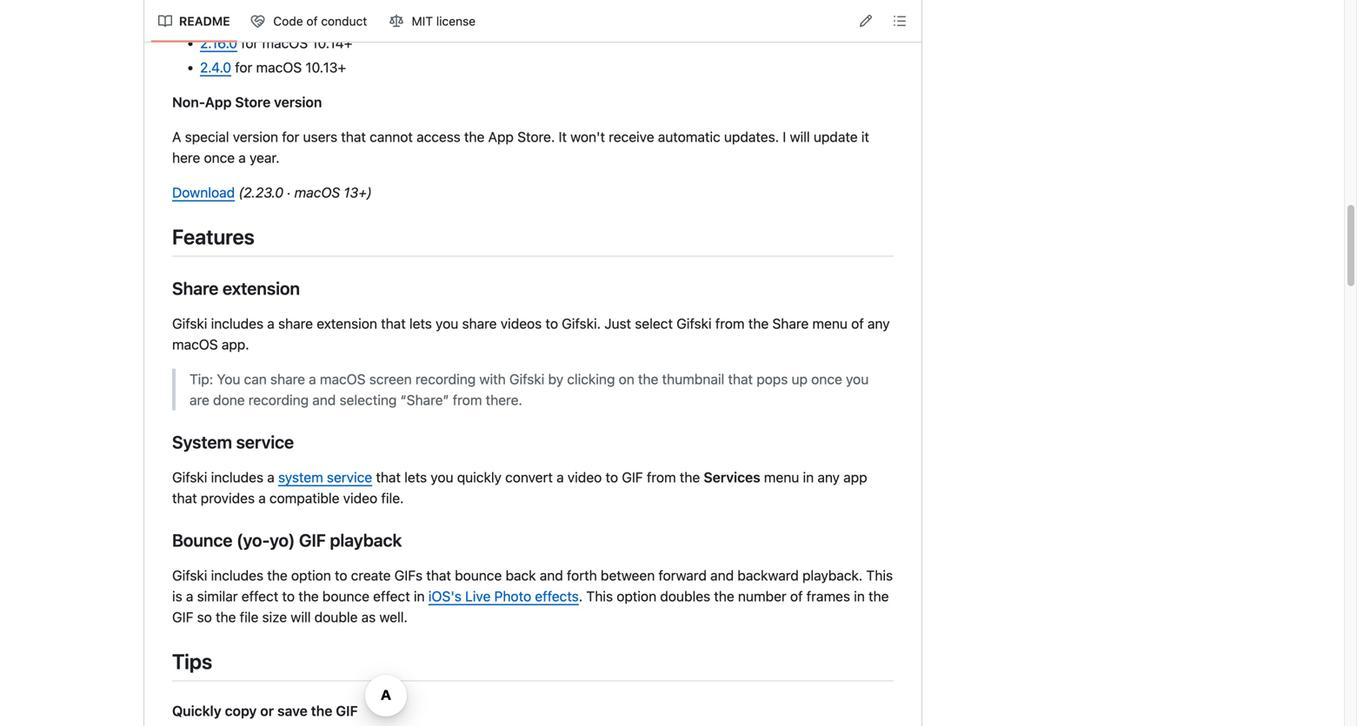 Task type: describe. For each thing, give the bounding box(es) containing it.
screen
[[369, 371, 412, 388]]

0 vertical spatial of
[[306, 14, 318, 28]]

includes for system
[[211, 470, 264, 486]]

automatic
[[658, 128, 721, 145]]

users
[[303, 128, 337, 145]]

mit license
[[412, 14, 476, 28]]

file
[[240, 609, 259, 626]]

you for gifski.
[[436, 316, 458, 332]]

i
[[783, 128, 786, 145]]

non-app store version
[[172, 94, 322, 110]]

. this option doubles the number of frames in the gif so the file size will double as well.
[[172, 589, 889, 626]]

the right frames
[[869, 589, 889, 605]]

gifski includes a system service that lets you quickly convert a video to gif from the services
[[172, 470, 760, 486]]

gifski includes the option to create gifs that bounce back and forth between forward and backward playback. this is a similar effect to the bounce effect in
[[172, 568, 893, 605]]

access
[[417, 128, 461, 145]]

as
[[361, 609, 376, 626]]

gifski for share
[[172, 316, 207, 332]]

macos inside 'gifski includes a share extension that lets you share videos to gifski. just select gifski from the share menu of any macos app.'
[[172, 336, 218, 353]]

this inside . this option doubles the number of frames in the gif so the file size will double as well.
[[586, 589, 613, 605]]

share for screen
[[270, 371, 305, 388]]

1 horizontal spatial recording
[[416, 371, 476, 388]]

code
[[273, 14, 303, 28]]

size
[[262, 609, 287, 626]]

thumbnail
[[662, 371, 724, 388]]

lets for quickly
[[404, 470, 427, 486]]

menu inside 'gifski includes a share extension that lets you share videos to gifski. just select gifski from the share menu of any macos app.'
[[812, 316, 848, 332]]

frames
[[807, 589, 850, 605]]

playback
[[330, 530, 402, 551]]

store.
[[517, 128, 555, 145]]

double
[[314, 609, 358, 626]]

select
[[635, 316, 673, 332]]

the inside 'gifski includes a share extension that lets you share videos to gifski. just select gifski from the share menu of any macos app.'
[[748, 316, 769, 332]]

2.20.2 link
[[200, 10, 239, 27]]

a
[[172, 128, 181, 145]]

share inside 'gifski includes a share extension that lets you share videos to gifski. just select gifski from the share menu of any macos app.'
[[772, 316, 809, 332]]

1 horizontal spatial and
[[540, 568, 563, 584]]

tip: you can share a macos screen recording with gifski by clicking on the thumbnail that pops up once you are done recording and selecting "share" from there.
[[190, 371, 869, 409]]

.
[[579, 589, 583, 605]]

(2.23.0
[[239, 184, 283, 201]]

code of conduct
[[273, 14, 367, 28]]

a inside a special version for users that cannot access the app store. it won't receive automatic updates. i will update it here once a year.
[[239, 149, 246, 166]]

book image
[[158, 14, 172, 28]]

app
[[844, 470, 867, 486]]

system service
[[172, 432, 294, 453]]

2 vertical spatial from
[[647, 470, 676, 486]]

menu in any app that provides a compatible video file.
[[172, 470, 867, 507]]

it
[[861, 128, 869, 145]]

doubles
[[660, 589, 710, 605]]

2.16.0 link
[[200, 35, 237, 51]]

2.20.2 for macos 10.15+ 2.16.0 for macos 10.14+ 2.4.0 for macos 10.13+
[[200, 10, 354, 75]]

system
[[172, 432, 232, 453]]

to inside 'gifski includes a share extension that lets you share videos to gifski. just select gifski from the share menu of any macos app.'
[[546, 316, 558, 332]]

outline image
[[893, 14, 907, 28]]

system
[[278, 470, 323, 486]]

cannot
[[370, 128, 413, 145]]

10.13+
[[306, 59, 346, 75]]

lets for share
[[409, 316, 432, 332]]

10.15+
[[313, 10, 354, 27]]

a inside 'gifski includes a share extension that lets you share videos to gifski. just select gifski from the share menu of any macos app.'
[[267, 316, 275, 332]]

a inside menu in any app that provides a compatible video file.
[[258, 490, 266, 507]]

to left create
[[335, 568, 347, 584]]

1 effect from the left
[[242, 589, 279, 605]]

gifski for bounce
[[172, 568, 207, 584]]

in inside gifski includes the option to create gifs that bounce back and forth between forward and backward playback. this is a similar effect to the bounce effect in
[[414, 589, 425, 605]]

ios's
[[428, 589, 462, 605]]

forward
[[659, 568, 707, 584]]

non-
[[172, 94, 205, 110]]

0 horizontal spatial bounce
[[322, 589, 370, 605]]

done
[[213, 392, 245, 409]]

yo)
[[270, 530, 295, 551]]

well.
[[379, 609, 408, 626]]

or
[[260, 704, 274, 720]]

0 vertical spatial video
[[568, 470, 602, 486]]

a left 'system'
[[267, 470, 275, 486]]

mit
[[412, 14, 433, 28]]

forth
[[567, 568, 597, 584]]

2.20.2
[[200, 10, 239, 27]]

2.4.0 link
[[200, 59, 231, 75]]

that inside gifski includes the option to create gifs that bounce back and forth between forward and backward playback. this is a similar effect to the bounce effect in
[[426, 568, 451, 584]]

selecting
[[340, 392, 397, 409]]

create
[[351, 568, 391, 584]]

special
[[185, 128, 229, 145]]

will inside . this option doubles the number of frames in the gif so the file size will double as well.
[[291, 609, 311, 626]]

2 horizontal spatial and
[[710, 568, 734, 584]]

you
[[217, 371, 240, 388]]

2 effect from the left
[[373, 589, 410, 605]]

extension inside 'gifski includes a share extension that lets you share videos to gifski. just select gifski from the share menu of any macos app.'
[[317, 316, 377, 332]]

up
[[792, 371, 808, 388]]

is
[[172, 589, 182, 605]]

version inside a special version for users that cannot access the app store. it won't receive automatic updates. i will update it here once a year.
[[233, 128, 278, 145]]

in inside . this option doubles the number of frames in the gif so the file size will double as well.
[[854, 589, 865, 605]]

with
[[479, 371, 506, 388]]

app inside a special version for users that cannot access the app store. it won't receive automatic updates. i will update it here once a year.
[[488, 128, 514, 145]]

quickly
[[172, 704, 221, 720]]

1 horizontal spatial bounce
[[455, 568, 502, 584]]

code of conduct image
[[251, 14, 265, 28]]

ios's live photo effects link
[[428, 589, 579, 605]]

0 horizontal spatial recording
[[248, 392, 309, 409]]

0 vertical spatial extension
[[223, 278, 300, 299]]

that up file.
[[376, 470, 401, 486]]

of inside 'gifski includes a share extension that lets you share videos to gifski. just select gifski from the share menu of any macos app.'
[[851, 316, 864, 332]]

system service link
[[278, 470, 372, 486]]

the inside tip: you can share a macos screen recording with gifski by clicking on the thumbnail that pops up once you are done recording and selecting "share" from there.
[[638, 371, 659, 388]]

law image
[[390, 14, 404, 28]]

download (2.23.0 · macos 13+)
[[172, 184, 372, 201]]

photo
[[494, 589, 531, 605]]

between
[[601, 568, 655, 584]]

that inside a special version for users that cannot access the app store. it won't receive automatic updates. i will update it here once a year.
[[341, 128, 366, 145]]

the left services
[[680, 470, 700, 486]]

tips
[[172, 650, 212, 674]]

·
[[287, 184, 291, 201]]

that inside 'gifski includes a share extension that lets you share videos to gifski. just select gifski from the share menu of any macos app.'
[[381, 316, 406, 332]]

gif inside . this option doubles the number of frames in the gif so the file size will double as well.
[[172, 609, 193, 626]]

there.
[[486, 392, 522, 409]]

to up size
[[282, 589, 295, 605]]

conduct
[[321, 14, 367, 28]]

live
[[465, 589, 491, 605]]



Task type: vqa. For each thing, say whether or not it's contained in the screenshot.
first Includes
yes



Task type: locate. For each thing, give the bounding box(es) containing it.
extension up app.
[[223, 278, 300, 299]]

1 vertical spatial menu
[[764, 470, 799, 486]]

service up 'system'
[[236, 432, 294, 453]]

1 horizontal spatial in
[[803, 470, 814, 486]]

2 includes from the top
[[211, 470, 264, 486]]

a right the provides
[[258, 490, 266, 507]]

gifski down the system
[[172, 470, 207, 486]]

1 vertical spatial lets
[[404, 470, 427, 486]]

that right users
[[341, 128, 366, 145]]

1 horizontal spatial app
[[488, 128, 514, 145]]

and inside tip: you can share a macos screen recording with gifski by clicking on the thumbnail that pops up once you are done recording and selecting "share" from there.
[[312, 392, 336, 409]]

0 vertical spatial option
[[291, 568, 331, 584]]

0 vertical spatial service
[[236, 432, 294, 453]]

and up effects
[[540, 568, 563, 584]]

are
[[190, 392, 209, 409]]

0 horizontal spatial menu
[[764, 470, 799, 486]]

includes up app.
[[211, 316, 264, 332]]

gifski left "by" at the bottom
[[509, 371, 545, 388]]

that up ios's
[[426, 568, 451, 584]]

1 vertical spatial any
[[818, 470, 840, 486]]

download link
[[172, 184, 235, 201]]

2 vertical spatial includes
[[211, 568, 264, 584]]

this right playback.
[[866, 568, 893, 584]]

1 vertical spatial of
[[851, 316, 864, 332]]

you right up
[[846, 371, 869, 388]]

gifski inside tip: you can share a macos screen recording with gifski by clicking on the thumbnail that pops up once you are done recording and selecting "share" from there.
[[509, 371, 545, 388]]

0 vertical spatial from
[[715, 316, 745, 332]]

0 horizontal spatial this
[[586, 589, 613, 605]]

license
[[436, 14, 476, 28]]

for right 2.4.0
[[235, 59, 252, 75]]

and
[[312, 392, 336, 409], [540, 568, 563, 584], [710, 568, 734, 584]]

service
[[236, 432, 294, 453], [327, 470, 372, 486]]

a right the can
[[309, 371, 316, 388]]

0 horizontal spatial share
[[172, 278, 219, 299]]

0 vertical spatial you
[[436, 316, 458, 332]]

1 horizontal spatial menu
[[812, 316, 848, 332]]

store
[[235, 94, 271, 110]]

of inside . this option doubles the number of frames in the gif so the file size will double as well.
[[790, 589, 803, 605]]

includes for option
[[211, 568, 264, 584]]

in down gifs
[[414, 589, 425, 605]]

1 horizontal spatial share
[[772, 316, 809, 332]]

app.
[[222, 336, 249, 353]]

can
[[244, 371, 267, 388]]

1 vertical spatial share
[[772, 316, 809, 332]]

1 vertical spatial recording
[[248, 392, 309, 409]]

effect
[[242, 589, 279, 605], [373, 589, 410, 605]]

1 includes from the top
[[211, 316, 264, 332]]

any
[[868, 316, 890, 332], [818, 470, 840, 486]]

version up year.
[[233, 128, 278, 145]]

option inside . this option doubles the number of frames in the gif so the file size will double as well.
[[617, 589, 657, 605]]

app left store at the left of page
[[205, 94, 232, 110]]

2 vertical spatial you
[[431, 470, 453, 486]]

from left services
[[647, 470, 676, 486]]

save
[[277, 704, 308, 720]]

a right is
[[186, 589, 193, 605]]

this inside gifski includes the option to create gifs that bounce back and forth between forward and backward playback. this is a similar effect to the bounce effect in
[[866, 568, 893, 584]]

1 horizontal spatial effect
[[373, 589, 410, 605]]

13+)
[[344, 184, 372, 201]]

just
[[604, 316, 631, 332]]

effect up file
[[242, 589, 279, 605]]

a left year.
[[239, 149, 246, 166]]

0 vertical spatial menu
[[812, 316, 848, 332]]

gifski includes a share extension that lets you share videos to gifski. just select gifski from the share menu of any macos app.
[[172, 316, 890, 353]]

you inside tip: you can share a macos screen recording with gifski by clicking on the thumbnail that pops up once you are done recording and selecting "share" from there.
[[846, 371, 869, 388]]

1 vertical spatial video
[[343, 490, 378, 507]]

video inside menu in any app that provides a compatible video file.
[[343, 490, 378, 507]]

0 horizontal spatial service
[[236, 432, 294, 453]]

for right the 2.20.2 link
[[243, 10, 260, 27]]

you inside 'gifski includes a share extension that lets you share videos to gifski. just select gifski from the share menu of any macos app.'
[[436, 316, 458, 332]]

list containing readme
[[151, 7, 484, 35]]

includes inside gifski includes the option to create gifs that bounce back and forth between forward and backward playback. this is a similar effect to the bounce effect in
[[211, 568, 264, 584]]

backward
[[738, 568, 799, 584]]

for inside a special version for users that cannot access the app store. it won't receive automatic updates. i will update it here once a year.
[[282, 128, 299, 145]]

you
[[436, 316, 458, 332], [846, 371, 869, 388], [431, 470, 453, 486]]

the down yo) at the bottom left of the page
[[267, 568, 288, 584]]

code of conduct link
[[244, 7, 376, 35]]

quickly
[[457, 470, 502, 486]]

macos inside tip: you can share a macos screen recording with gifski by clicking on the thumbnail that pops up once you are done recording and selecting "share" from there.
[[320, 371, 366, 388]]

gifski up tip:
[[172, 316, 207, 332]]

you left quickly
[[431, 470, 453, 486]]

the
[[464, 128, 485, 145], [748, 316, 769, 332], [638, 371, 659, 388], [680, 470, 700, 486], [267, 568, 288, 584], [298, 589, 319, 605], [714, 589, 734, 605], [869, 589, 889, 605], [216, 609, 236, 626], [311, 704, 332, 720]]

in
[[803, 470, 814, 486], [414, 589, 425, 605], [854, 589, 865, 605]]

this right .
[[586, 589, 613, 605]]

1 vertical spatial version
[[233, 128, 278, 145]]

"share"
[[400, 392, 449, 409]]

1 horizontal spatial video
[[568, 470, 602, 486]]

will inside a special version for users that cannot access the app store. it won't receive automatic updates. i will update it here once a year.
[[790, 128, 810, 145]]

that inside menu in any app that provides a compatible video file.
[[172, 490, 197, 507]]

that up the screen
[[381, 316, 406, 332]]

0 vertical spatial app
[[205, 94, 232, 110]]

from inside 'gifski includes a share extension that lets you share videos to gifski. just select gifski from the share menu of any macos app.'
[[715, 316, 745, 332]]

2 horizontal spatial from
[[715, 316, 745, 332]]

share right the can
[[270, 371, 305, 388]]

from
[[715, 316, 745, 332], [453, 392, 482, 409], [647, 470, 676, 486]]

0 horizontal spatial any
[[818, 470, 840, 486]]

bounce up double
[[322, 589, 370, 605]]

1 horizontal spatial of
[[790, 589, 803, 605]]

(yo-
[[236, 530, 270, 551]]

share
[[278, 316, 313, 332], [462, 316, 497, 332], [270, 371, 305, 388]]

the right the access
[[464, 128, 485, 145]]

you for video
[[431, 470, 453, 486]]

includes up the similar at bottom left
[[211, 568, 264, 584]]

1 vertical spatial includes
[[211, 470, 264, 486]]

includes for share
[[211, 316, 264, 332]]

that left pops
[[728, 371, 753, 388]]

the right on
[[638, 371, 659, 388]]

0 vertical spatial lets
[[409, 316, 432, 332]]

0 vertical spatial will
[[790, 128, 810, 145]]

provides
[[201, 490, 255, 507]]

from inside tip: you can share a macos screen recording with gifski by clicking on the thumbnail that pops up once you are done recording and selecting "share" from there.
[[453, 392, 482, 409]]

option down between
[[617, 589, 657, 605]]

0 horizontal spatial will
[[291, 609, 311, 626]]

pops
[[757, 371, 788, 388]]

gifski inside gifski includes the option to create gifs that bounce back and forth between forward and backward playback. this is a similar effect to the bounce effect in
[[172, 568, 207, 584]]

share down features
[[172, 278, 219, 299]]

and right the forward
[[710, 568, 734, 584]]

extension
[[223, 278, 300, 299], [317, 316, 377, 332]]

video
[[568, 470, 602, 486], [343, 490, 378, 507]]

once inside tip: you can share a macos screen recording with gifski by clicking on the thumbnail that pops up once you are done recording and selecting "share" from there.
[[811, 371, 842, 388]]

for down code of conduct image at the left of page
[[241, 35, 259, 51]]

playback.
[[803, 568, 863, 584]]

mit license link
[[383, 7, 484, 35]]

update
[[814, 128, 858, 145]]

a inside tip: you can share a macos screen recording with gifski by clicking on the thumbnail that pops up once you are done recording and selecting "share" from there.
[[309, 371, 316, 388]]

services
[[704, 470, 760, 486]]

to left gifski.
[[546, 316, 558, 332]]

download
[[172, 184, 235, 201]]

in inside menu in any app that provides a compatible video file.
[[803, 470, 814, 486]]

1 vertical spatial this
[[586, 589, 613, 605]]

2 vertical spatial of
[[790, 589, 803, 605]]

recording down the can
[[248, 392, 309, 409]]

from down with
[[453, 392, 482, 409]]

any inside menu in any app that provides a compatible video file.
[[818, 470, 840, 486]]

will right size
[[291, 609, 311, 626]]

1 vertical spatial app
[[488, 128, 514, 145]]

on
[[619, 371, 635, 388]]

1 vertical spatial service
[[327, 470, 372, 486]]

copy
[[225, 704, 257, 720]]

once down special
[[204, 149, 235, 166]]

0 horizontal spatial of
[[306, 14, 318, 28]]

features
[[172, 225, 255, 249]]

for left users
[[282, 128, 299, 145]]

clicking
[[567, 371, 615, 388]]

videos
[[501, 316, 542, 332]]

menu
[[812, 316, 848, 332], [764, 470, 799, 486]]

extension up the screen
[[317, 316, 377, 332]]

gif
[[622, 470, 643, 486], [299, 530, 326, 551], [172, 609, 193, 626], [336, 704, 358, 720]]

so
[[197, 609, 212, 626]]

to
[[546, 316, 558, 332], [606, 470, 618, 486], [335, 568, 347, 584], [282, 589, 295, 605]]

back
[[506, 568, 536, 584]]

lets inside 'gifski includes a share extension that lets you share videos to gifski. just select gifski from the share menu of any macos app.'
[[409, 316, 432, 332]]

you left the videos at the left top of the page
[[436, 316, 458, 332]]

1 vertical spatial will
[[291, 609, 311, 626]]

option
[[291, 568, 331, 584], [617, 589, 657, 605]]

3 includes from the top
[[211, 568, 264, 584]]

0 vertical spatial version
[[274, 94, 322, 110]]

1 vertical spatial you
[[846, 371, 869, 388]]

by
[[548, 371, 564, 388]]

0 vertical spatial includes
[[211, 316, 264, 332]]

any inside 'gifski includes a share extension that lets you share videos to gifski. just select gifski from the share menu of any macos app.'
[[868, 316, 890, 332]]

0 vertical spatial bounce
[[455, 568, 502, 584]]

0 vertical spatial recording
[[416, 371, 476, 388]]

1 vertical spatial from
[[453, 392, 482, 409]]

convert
[[505, 470, 553, 486]]

readme link
[[151, 7, 237, 35]]

1 horizontal spatial option
[[617, 589, 657, 605]]

0 horizontal spatial option
[[291, 568, 331, 584]]

0 vertical spatial any
[[868, 316, 890, 332]]

won't
[[571, 128, 605, 145]]

1 vertical spatial extension
[[317, 316, 377, 332]]

lets left quickly
[[404, 470, 427, 486]]

the right so
[[216, 609, 236, 626]]

a down share extension
[[267, 316, 275, 332]]

share down share extension
[[278, 316, 313, 332]]

once right up
[[811, 371, 842, 388]]

0 horizontal spatial effect
[[242, 589, 279, 605]]

this
[[866, 568, 893, 584], [586, 589, 613, 605]]

video left file.
[[343, 490, 378, 507]]

0 horizontal spatial app
[[205, 94, 232, 110]]

gifski for quickly
[[172, 470, 207, 486]]

that left the provides
[[172, 490, 197, 507]]

gifski right 'select'
[[677, 316, 712, 332]]

video right convert
[[568, 470, 602, 486]]

year.
[[250, 149, 280, 166]]

receive
[[609, 128, 654, 145]]

0 horizontal spatial once
[[204, 149, 235, 166]]

share for lets
[[278, 316, 313, 332]]

edit file image
[[859, 14, 873, 28]]

0 vertical spatial once
[[204, 149, 235, 166]]

1 horizontal spatial from
[[647, 470, 676, 486]]

file.
[[381, 490, 404, 507]]

version up users
[[274, 94, 322, 110]]

1 vertical spatial once
[[811, 371, 842, 388]]

the up double
[[298, 589, 319, 605]]

bounce up live
[[455, 568, 502, 584]]

includes inside 'gifski includes a share extension that lets you share videos to gifski. just select gifski from the share menu of any macos app.'
[[211, 316, 264, 332]]

tip:
[[190, 371, 213, 388]]

0 horizontal spatial in
[[414, 589, 425, 605]]

0 vertical spatial share
[[172, 278, 219, 299]]

version
[[274, 94, 322, 110], [233, 128, 278, 145]]

1 horizontal spatial extension
[[317, 316, 377, 332]]

updates.
[[724, 128, 779, 145]]

1 horizontal spatial will
[[790, 128, 810, 145]]

will right i
[[790, 128, 810, 145]]

effect up well.
[[373, 589, 410, 605]]

1 vertical spatial bounce
[[322, 589, 370, 605]]

share left the videos at the left top of the page
[[462, 316, 497, 332]]

the up pops
[[748, 316, 769, 332]]

1 vertical spatial option
[[617, 589, 657, 605]]

share up up
[[772, 316, 809, 332]]

1 horizontal spatial any
[[868, 316, 890, 332]]

list
[[151, 7, 484, 35]]

option down bounce (yo-yo) gif playback
[[291, 568, 331, 584]]

and left 'selecting' at the left bottom of page
[[312, 392, 336, 409]]

service right 'system'
[[327, 470, 372, 486]]

number
[[738, 589, 787, 605]]

from up thumbnail
[[715, 316, 745, 332]]

that
[[341, 128, 366, 145], [381, 316, 406, 332], [728, 371, 753, 388], [376, 470, 401, 486], [172, 490, 197, 507], [426, 568, 451, 584]]

0 horizontal spatial and
[[312, 392, 336, 409]]

1 horizontal spatial service
[[327, 470, 372, 486]]

gifski.
[[562, 316, 601, 332]]

for
[[243, 10, 260, 27], [241, 35, 259, 51], [235, 59, 252, 75], [282, 128, 299, 145]]

1 horizontal spatial once
[[811, 371, 842, 388]]

similar
[[197, 589, 238, 605]]

0 horizontal spatial video
[[343, 490, 378, 507]]

a inside gifski includes the option to create gifs that bounce back and forth between forward and backward playback. this is a similar effect to the bounce effect in
[[186, 589, 193, 605]]

share inside tip: you can share a macos screen recording with gifski by clicking on the thumbnail that pops up once you are done recording and selecting "share" from there.
[[270, 371, 305, 388]]

lets up the screen
[[409, 316, 432, 332]]

2.4.0
[[200, 59, 231, 75]]

in right frames
[[854, 589, 865, 605]]

once inside a special version for users that cannot access the app store. it won't receive automatic updates. i will update it here once a year.
[[204, 149, 235, 166]]

0 horizontal spatial from
[[453, 392, 482, 409]]

1 horizontal spatial this
[[866, 568, 893, 584]]

2 horizontal spatial in
[[854, 589, 865, 605]]

lets
[[409, 316, 432, 332], [404, 470, 427, 486]]

recording up '"share"'
[[416, 371, 476, 388]]

to right convert
[[606, 470, 618, 486]]

app left store.
[[488, 128, 514, 145]]

it
[[559, 128, 567, 145]]

gifski up is
[[172, 568, 207, 584]]

the inside a special version for users that cannot access the app store. it won't receive automatic updates. i will update it here once a year.
[[464, 128, 485, 145]]

menu inside menu in any app that provides a compatible video file.
[[764, 470, 799, 486]]

0 horizontal spatial extension
[[223, 278, 300, 299]]

in left app
[[803, 470, 814, 486]]

the left number
[[714, 589, 734, 605]]

bounce (yo-yo) gif playback
[[172, 530, 402, 551]]

includes up the provides
[[211, 470, 264, 486]]

2 horizontal spatial of
[[851, 316, 864, 332]]

a right convert
[[557, 470, 564, 486]]

the right save
[[311, 704, 332, 720]]

includes
[[211, 316, 264, 332], [211, 470, 264, 486], [211, 568, 264, 584]]

option inside gifski includes the option to create gifs that bounce back and forth between forward and backward playback. this is a similar effect to the bounce effect in
[[291, 568, 331, 584]]

effects
[[535, 589, 579, 605]]

share extension
[[172, 278, 300, 299]]

bounce
[[172, 530, 233, 551]]

0 vertical spatial this
[[866, 568, 893, 584]]

compatible
[[269, 490, 340, 507]]

that inside tip: you can share a macos screen recording with gifski by clicking on the thumbnail that pops up once you are done recording and selecting "share" from there.
[[728, 371, 753, 388]]



